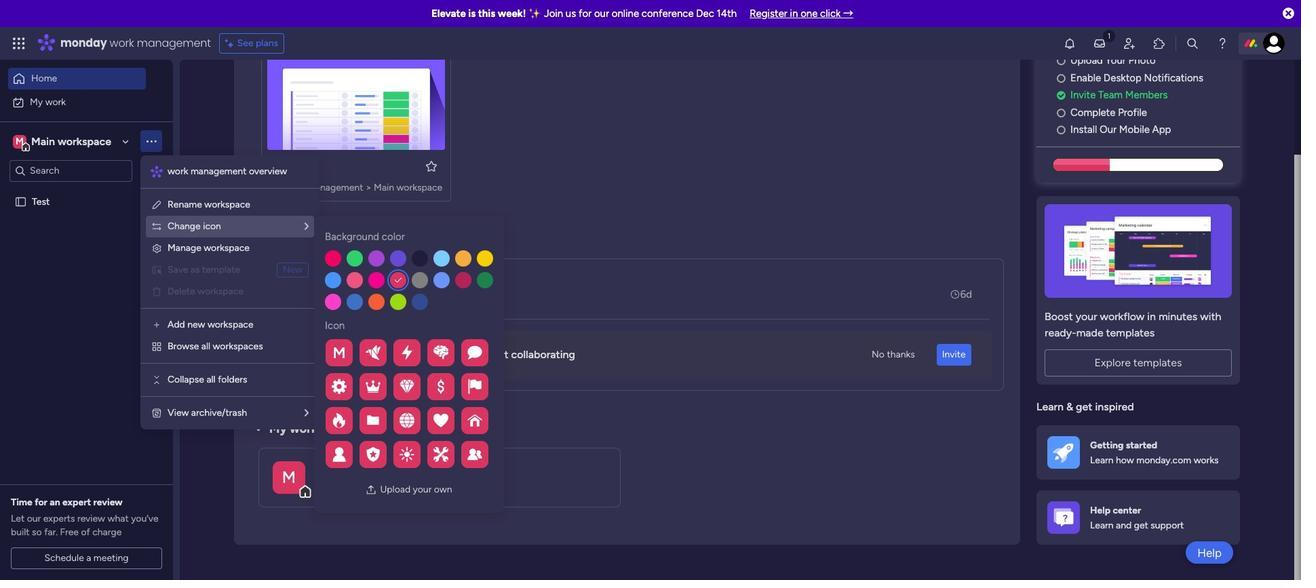 Task type: vqa. For each thing, say whether or not it's contained in the screenshot.
left the work
no



Task type: locate. For each thing, give the bounding box(es) containing it.
workspaces
[[213, 341, 263, 352], [290, 421, 357, 436]]

is
[[468, 7, 476, 20]]

collapse all folders image
[[151, 374, 162, 385]]

your inside upload your own button
[[413, 484, 432, 495]]

0 vertical spatial your
[[1076, 310, 1097, 323]]

1 horizontal spatial in
[[1147, 310, 1156, 323]]

photo
[[1129, 54, 1156, 67]]

notifications image
[[1063, 37, 1077, 50]]

my right close my workspaces image
[[269, 421, 287, 436]]

view archive/trash image
[[151, 408, 162, 419]]

home
[[31, 73, 57, 84]]

1 vertical spatial learn
[[1090, 455, 1114, 466]]

close update feed (inbox) image
[[250, 234, 267, 250]]

our
[[594, 7, 609, 20], [27, 513, 41, 524]]

1 vertical spatial for
[[35, 497, 47, 508]]

a
[[86, 552, 91, 564]]

add new workspace
[[168, 319, 253, 330]]

work down home in the top left of the page
[[45, 96, 66, 108]]

0 horizontal spatial for
[[35, 497, 47, 508]]

check circle image
[[1057, 90, 1066, 101]]

1 horizontal spatial for
[[579, 7, 592, 20]]

1 vertical spatial help
[[1197, 546, 1222, 559]]

menu
[[140, 155, 320, 429]]

templates inside explore templates button
[[1133, 356, 1182, 369]]

add new workspace image
[[151, 320, 162, 330]]

workspaces up folders
[[213, 341, 263, 352]]

my inside button
[[30, 96, 43, 108]]

delete workspace image
[[151, 286, 162, 297]]

invite for your
[[353, 348, 380, 361]]

0 horizontal spatial in
[[790, 7, 798, 20]]

change
[[168, 220, 201, 232]]

m left main workspace
[[16, 135, 24, 147]]

upload your photo link
[[1057, 53, 1240, 68]]

main
[[31, 135, 55, 148], [374, 182, 394, 193], [315, 462, 341, 477]]

mann
[[338, 280, 363, 292]]

close my workspaces image
[[250, 420, 267, 437]]

1 vertical spatial main
[[374, 182, 394, 193]]

view
[[168, 407, 189, 419]]

0 horizontal spatial my
[[30, 96, 43, 108]]

for right the us
[[579, 7, 592, 20]]

2 vertical spatial m
[[282, 467, 296, 487]]

background color
[[325, 231, 405, 243]]

upload inside button
[[380, 484, 410, 495]]

enable desktop notifications
[[1070, 72, 1203, 84]]

work left photo icon
[[331, 481, 353, 493]]

explore templates button
[[1045, 349, 1232, 376]]

for left an at the bottom of the page
[[35, 497, 47, 508]]

0 vertical spatial workspaces
[[213, 341, 263, 352]]

learn for help
[[1090, 520, 1114, 531]]

upload
[[1070, 54, 1103, 67], [380, 484, 410, 495]]

1 vertical spatial upload
[[380, 484, 410, 495]]

upload for upload your photo
[[1070, 54, 1103, 67]]

workspace up photo icon
[[344, 462, 403, 477]]

in left the one
[[790, 7, 798, 20]]

0 horizontal spatial invite
[[353, 348, 380, 361]]

→
[[843, 7, 853, 20]]

invite your teammates and start collaborating
[[353, 348, 575, 361]]

1 vertical spatial your
[[383, 348, 405, 361]]

main right workspace icon
[[31, 135, 55, 148]]

0 vertical spatial all
[[201, 341, 210, 352]]

your inside boost your workflow in minutes with ready-made templates
[[1076, 310, 1097, 323]]

get inside help center learn and get support
[[1134, 520, 1148, 531]]

0 horizontal spatial help
[[1090, 504, 1111, 516]]

0 horizontal spatial m
[[16, 135, 24, 147]]

1 horizontal spatial our
[[594, 7, 609, 20]]

1 circle o image from the top
[[1057, 56, 1066, 66]]

1 horizontal spatial invite
[[942, 349, 966, 360]]

roy
[[317, 280, 335, 292]]

my for my workspaces
[[269, 421, 287, 436]]

0 horizontal spatial our
[[27, 513, 41, 524]]

collapse
[[168, 374, 204, 385]]

work right monday
[[110, 35, 134, 51]]

2 horizontal spatial main
[[374, 182, 394, 193]]

workspace up 'icon'
[[204, 199, 250, 210]]

boost
[[1045, 310, 1073, 323]]

free
[[60, 526, 79, 538]]

your for upload
[[413, 484, 432, 495]]

list arrow image
[[305, 222, 309, 231]]

manage workspace image
[[151, 243, 162, 254]]

workspace down add to favorites icon
[[397, 182, 442, 193]]

work management > main workspace
[[284, 182, 442, 193]]

test for public board image
[[32, 196, 50, 207]]

1 vertical spatial circle o image
[[1057, 73, 1066, 83]]

2 vertical spatial main
[[315, 462, 341, 477]]

all down add new workspace
[[201, 341, 210, 352]]

main right >
[[374, 182, 394, 193]]

invite for team
[[1070, 89, 1096, 101]]

1 vertical spatial workspaces
[[290, 421, 357, 436]]

circle o image inside 'enable desktop notifications' link
[[1057, 73, 1066, 83]]

2 horizontal spatial invite
[[1070, 89, 1096, 101]]

0 horizontal spatial test
[[32, 196, 50, 207]]

1 horizontal spatial workspaces
[[290, 421, 357, 436]]

in inside boost your workflow in minutes with ready-made templates
[[1147, 310, 1156, 323]]

test inside list box
[[32, 196, 50, 207]]

0 horizontal spatial your
[[383, 348, 405, 361]]

learn & get inspired
[[1037, 400, 1134, 413]]

your left own in the left of the page
[[413, 484, 432, 495]]

our up so
[[27, 513, 41, 524]]

rename
[[168, 199, 202, 210]]

help inside help center learn and get support
[[1090, 504, 1111, 516]]

members
[[1125, 89, 1168, 101]]

and inside help center learn and get support
[[1116, 520, 1132, 531]]

what
[[108, 513, 129, 524]]

invite
[[1070, 89, 1096, 101], [353, 348, 380, 361], [942, 349, 966, 360]]

brad klo image
[[1263, 33, 1285, 54]]

learn left &
[[1037, 400, 1064, 413]]

new
[[283, 264, 303, 275]]

app
[[1152, 124, 1171, 136]]

2 vertical spatial circle o image
[[1057, 108, 1066, 118]]

1 vertical spatial and
[[1116, 520, 1132, 531]]

work
[[110, 35, 134, 51], [45, 96, 66, 108], [168, 166, 188, 177], [284, 182, 305, 193], [331, 481, 353, 493]]

dec
[[696, 7, 714, 20]]

0 vertical spatial m
[[16, 135, 24, 147]]

0 vertical spatial templates
[[1106, 326, 1155, 339]]

test list box
[[0, 187, 173, 396]]

1 vertical spatial all
[[206, 374, 216, 385]]

learn down getting
[[1090, 455, 1114, 466]]

and down center
[[1116, 520, 1132, 531]]

inbox image
[[1093, 37, 1106, 50]]

m down 'my workspaces'
[[282, 467, 296, 487]]

your
[[1076, 310, 1097, 323], [383, 348, 405, 361], [413, 484, 432, 495]]

see plans button
[[219, 33, 284, 54]]

invite inside button
[[942, 349, 966, 360]]

get right &
[[1076, 400, 1093, 413]]

learn inside help center learn and get support
[[1090, 520, 1114, 531]]

2 horizontal spatial m
[[333, 344, 346, 362]]

option
[[0, 189, 173, 192]]

help center learn and get support
[[1090, 504, 1184, 531]]

workspace for main workspace work management
[[344, 462, 403, 477]]

workspace down template
[[198, 286, 244, 297]]

workspaces down list arrow image
[[290, 421, 357, 436]]

0 vertical spatial test
[[287, 159, 308, 172]]

1 horizontal spatial test
[[287, 159, 308, 172]]

workspace inside menu item
[[198, 286, 244, 297]]

install our mobile app link
[[1057, 122, 1240, 138]]

m inside workspace image
[[282, 467, 296, 487]]

main inside workspace selection element
[[31, 135, 55, 148]]

1 horizontal spatial m
[[282, 467, 296, 487]]

1 vertical spatial templates
[[1133, 356, 1182, 369]]

1 vertical spatial my
[[269, 421, 287, 436]]

browse all workspaces image
[[151, 341, 162, 352]]

0 horizontal spatial workspaces
[[213, 341, 263, 352]]

3 circle o image from the top
[[1057, 108, 1066, 118]]

upload for upload your own
[[380, 484, 410, 495]]

test for public board icon
[[287, 159, 308, 172]]

test right public board icon
[[287, 159, 308, 172]]

management
[[137, 35, 211, 51], [191, 166, 247, 177], [307, 182, 363, 193], [356, 481, 416, 493]]

>
[[366, 182, 371, 193]]

1 horizontal spatial and
[[1116, 520, 1132, 531]]

learn inside getting started learn how monday.com works
[[1090, 455, 1114, 466]]

upload right photo icon
[[380, 484, 410, 495]]

select product image
[[12, 37, 26, 50]]

for inside time for an expert review let our experts review what you've built so far. free of charge
[[35, 497, 47, 508]]

all left folders
[[206, 374, 216, 385]]

schedule a meeting
[[44, 552, 129, 564]]

service icon image
[[151, 265, 162, 275]]

1 vertical spatial m
[[333, 344, 346, 362]]

workspace for rename workspace
[[204, 199, 250, 210]]

upload up enable
[[1070, 54, 1103, 67]]

learn down center
[[1090, 520, 1114, 531]]

my down home in the top left of the page
[[30, 96, 43, 108]]

main for main workspace work management
[[315, 462, 341, 477]]

1 horizontal spatial help
[[1197, 546, 1222, 559]]

update
[[269, 235, 311, 250]]

templates right explore
[[1133, 356, 1182, 369]]

workspace up the search in workspace field
[[58, 135, 111, 148]]

circle o image
[[1057, 56, 1066, 66], [1057, 73, 1066, 83], [1057, 108, 1066, 118]]

main right workspace image
[[315, 462, 341, 477]]

search everything image
[[1186, 37, 1199, 50]]

desktop
[[1104, 72, 1142, 84]]

workspace inside main workspace work management
[[344, 462, 403, 477]]

0 vertical spatial my
[[30, 96, 43, 108]]

support
[[1151, 520, 1184, 531]]

0 vertical spatial circle o image
[[1057, 56, 1066, 66]]

review up what in the left of the page
[[93, 497, 123, 508]]

my work
[[30, 96, 66, 108]]

get
[[1076, 400, 1093, 413], [1134, 520, 1148, 531]]

0 vertical spatial and
[[465, 348, 483, 361]]

m for workspace image
[[282, 467, 296, 487]]

1 horizontal spatial my
[[269, 421, 287, 436]]

circle o image down "check circle" icon
[[1057, 108, 1066, 118]]

and left start
[[465, 348, 483, 361]]

menu containing work management overview
[[140, 155, 320, 429]]

menu item
[[151, 262, 309, 278]]

0 vertical spatial main
[[31, 135, 55, 148]]

0 horizontal spatial upload
[[380, 484, 410, 495]]

0 vertical spatial upload
[[1070, 54, 1103, 67]]

apps image
[[1153, 37, 1166, 50]]

circle o image down notifications image
[[1057, 56, 1066, 66]]

0 horizontal spatial main
[[31, 135, 55, 148]]

0 horizontal spatial get
[[1076, 400, 1093, 413]]

test right public board image
[[32, 196, 50, 207]]

work right the component icon
[[284, 182, 305, 193]]

0 vertical spatial help
[[1090, 504, 1111, 516]]

main inside main workspace work management
[[315, 462, 341, 477]]

our left 'online'
[[594, 7, 609, 20]]

change icon
[[168, 220, 221, 232]]

m inside workspace icon
[[16, 135, 24, 147]]

1 horizontal spatial your
[[413, 484, 432, 495]]

my
[[30, 96, 43, 108], [269, 421, 287, 436]]

test
[[287, 159, 308, 172], [32, 196, 50, 207]]

in left minutes on the right of the page
[[1147, 310, 1156, 323]]

1 vertical spatial test
[[32, 196, 50, 207]]

as
[[191, 264, 200, 275]]

2 vertical spatial your
[[413, 484, 432, 495]]

rename workspace image
[[151, 199, 162, 210]]

0 vertical spatial get
[[1076, 400, 1093, 413]]

circle o image inside upload your photo link
[[1057, 56, 1066, 66]]

circle o image for upload
[[1057, 56, 1066, 66]]

templates down workflow
[[1106, 326, 1155, 339]]

help inside button
[[1197, 546, 1222, 559]]

1 horizontal spatial main
[[315, 462, 341, 477]]

workspace up template
[[204, 242, 250, 254]]

elevate is this week! ✨ join us for our online conference dec 14th
[[431, 7, 737, 20]]

charge
[[92, 526, 122, 538]]

getting
[[1090, 439, 1124, 451]]

review
[[93, 497, 123, 508], [77, 513, 105, 524]]

circle o image inside complete profile link
[[1057, 108, 1066, 118]]

1 vertical spatial in
[[1147, 310, 1156, 323]]

2 vertical spatial learn
[[1090, 520, 1114, 531]]

inspired
[[1095, 400, 1134, 413]]

workspace selection element
[[13, 133, 113, 151]]

upload your photo
[[1070, 54, 1156, 67]]

built
[[11, 526, 30, 538]]

invite button
[[937, 344, 971, 366]]

circle o image up "check circle" icon
[[1057, 73, 1066, 83]]

upload your own button
[[360, 479, 458, 501]]

1 vertical spatial our
[[27, 513, 41, 524]]

your up made on the bottom of the page
[[1076, 310, 1097, 323]]

1 vertical spatial get
[[1134, 520, 1148, 531]]

management inside main workspace work management
[[356, 481, 416, 493]]

register in one click → link
[[750, 7, 853, 20]]

2 circle o image from the top
[[1057, 73, 1066, 83]]

your left teammates
[[383, 348, 405, 361]]

upload your own
[[380, 484, 452, 495]]

far.
[[44, 526, 58, 538]]

started
[[1126, 439, 1157, 451]]

2 horizontal spatial your
[[1076, 310, 1097, 323]]

1 horizontal spatial get
[[1134, 520, 1148, 531]]

help for help
[[1197, 546, 1222, 559]]

0 horizontal spatial and
[[465, 348, 483, 361]]

review up "of"
[[77, 513, 105, 524]]

delete
[[168, 286, 195, 297]]

your for boost
[[1076, 310, 1097, 323]]

you've
[[131, 513, 158, 524]]

1 horizontal spatial upload
[[1070, 54, 1103, 67]]

get down center
[[1134, 520, 1148, 531]]

work inside main workspace work management
[[331, 481, 353, 493]]

1 image
[[1103, 28, 1115, 43]]

1 vertical spatial review
[[77, 513, 105, 524]]

m down "icon"
[[333, 344, 346, 362]]

expert
[[62, 497, 91, 508]]

delete workspace
[[168, 286, 244, 297]]



Task type: describe. For each thing, give the bounding box(es) containing it.
schedule a meeting button
[[11, 547, 162, 569]]

templates image image
[[1049, 204, 1228, 298]]

browse all workspaces
[[168, 341, 263, 352]]

notifications
[[1144, 72, 1203, 84]]

work inside my work button
[[45, 96, 66, 108]]

component image
[[267, 180, 279, 192]]

view archive/trash
[[168, 407, 247, 419]]

workspace image
[[13, 134, 26, 149]]

time
[[11, 497, 32, 508]]

6d
[[960, 288, 972, 300]]

main for main workspace
[[31, 135, 55, 148]]

my for my work
[[30, 96, 43, 108]]

workspace image
[[273, 461, 305, 494]]

elevate
[[431, 7, 466, 20]]

icon
[[325, 319, 345, 331]]

experts
[[43, 513, 75, 524]]

join
[[544, 7, 563, 20]]

templates inside boost your workflow in minutes with ready-made templates
[[1106, 326, 1155, 339]]

0 vertical spatial review
[[93, 497, 123, 508]]

m for workspace icon
[[16, 135, 24, 147]]

archive/trash
[[191, 407, 247, 419]]

week!
[[498, 7, 526, 20]]

an
[[50, 497, 60, 508]]

online
[[612, 7, 639, 20]]

getting started learn how monday.com works
[[1090, 439, 1219, 466]]

us
[[566, 7, 576, 20]]

with
[[1200, 310, 1221, 323]]

my workspaces
[[269, 421, 357, 436]]

browse
[[168, 341, 199, 352]]

register
[[750, 7, 788, 20]]

0 vertical spatial learn
[[1037, 400, 1064, 413]]

workspace up the "browse all workspaces"
[[208, 319, 253, 330]]

how
[[1116, 455, 1134, 466]]

plans
[[256, 37, 278, 49]]

workspace options image
[[144, 134, 158, 148]]

photo icon image
[[366, 484, 377, 495]]

help center element
[[1037, 491, 1240, 545]]

all for browse
[[201, 341, 210, 352]]

your for invite
[[383, 348, 405, 361]]

explore templates
[[1095, 356, 1182, 369]]

all for collapse
[[206, 374, 216, 385]]

of
[[81, 526, 90, 538]]

list arrow image
[[305, 408, 309, 418]]

&
[[1066, 400, 1073, 413]]

workspace for main workspace
[[58, 135, 111, 148]]

complete profile link
[[1057, 105, 1240, 120]]

our inside time for an expert review let our experts review what you've built so far. free of charge
[[27, 513, 41, 524]]

learn for getting
[[1090, 455, 1114, 466]]

rename workspace
[[168, 199, 250, 210]]

click
[[820, 7, 841, 20]]

so
[[32, 526, 42, 538]]

add
[[168, 319, 185, 330]]

add to favorites image
[[425, 159, 438, 173]]

overview
[[249, 166, 287, 177]]

start
[[486, 348, 509, 361]]

own
[[434, 484, 452, 495]]

team
[[1098, 89, 1123, 101]]

your
[[1105, 54, 1126, 67]]

save as template
[[168, 264, 240, 275]]

public board image
[[267, 159, 282, 174]]

workspace for delete workspace
[[198, 286, 244, 297]]

our
[[1100, 124, 1117, 136]]

home button
[[8, 68, 146, 90]]

Search in workspace field
[[28, 163, 113, 178]]

no
[[872, 349, 885, 360]]

and for start
[[465, 348, 483, 361]]

manage workspace
[[168, 242, 250, 254]]

change icon image
[[151, 221, 162, 232]]

explore
[[1095, 356, 1131, 369]]

public board image
[[14, 195, 27, 208]]

work up rename
[[168, 166, 188, 177]]

✨
[[529, 7, 542, 20]]

help button
[[1186, 541, 1233, 564]]

0 vertical spatial for
[[579, 7, 592, 20]]

main workspace work management
[[315, 462, 416, 493]]

center
[[1113, 504, 1141, 516]]

circle o image for complete
[[1057, 108, 1066, 118]]

monday.com
[[1136, 455, 1191, 466]]

0 vertical spatial our
[[594, 7, 609, 20]]

color
[[382, 231, 405, 243]]

conference
[[642, 7, 694, 20]]

main workspace
[[31, 135, 111, 148]]

help for help center learn and get support
[[1090, 504, 1111, 516]]

mobile
[[1119, 124, 1150, 136]]

monday
[[60, 35, 107, 51]]

save
[[168, 264, 188, 275]]

time for an expert review let our experts review what you've built so far. free of charge
[[11, 497, 158, 538]]

meeting
[[93, 552, 129, 564]]

0 vertical spatial in
[[790, 7, 798, 20]]

profile
[[1118, 106, 1147, 119]]

circle o image
[[1057, 125, 1066, 135]]

getting started element
[[1037, 426, 1240, 480]]

no thanks
[[872, 349, 915, 360]]

update feed (inbox)
[[269, 235, 382, 250]]

new
[[187, 319, 205, 330]]

menu item containing save as template
[[151, 262, 309, 278]]

invite team members
[[1070, 89, 1168, 101]]

made
[[1076, 326, 1103, 339]]

let
[[11, 513, 25, 524]]

delete workspace menu item
[[151, 284, 309, 300]]

help image
[[1216, 37, 1229, 50]]

background
[[325, 231, 379, 243]]

collapse all folders
[[168, 374, 247, 385]]

complete profile
[[1070, 106, 1147, 119]]

folders
[[218, 374, 247, 385]]

manage
[[168, 242, 201, 254]]

monday work management
[[60, 35, 211, 51]]

and for get
[[1116, 520, 1132, 531]]

template
[[202, 264, 240, 275]]

see
[[237, 37, 253, 49]]

invite members image
[[1123, 37, 1136, 50]]

circle o image for enable
[[1057, 73, 1066, 83]]

boost your workflow in minutes with ready-made templates
[[1045, 310, 1221, 339]]

install our mobile app
[[1070, 124, 1171, 136]]

roy mann image
[[282, 281, 309, 308]]

roy mann
[[317, 280, 363, 292]]

workspace for manage workspace
[[204, 242, 250, 254]]

icon
[[203, 220, 221, 232]]

ready-
[[1045, 326, 1076, 339]]



